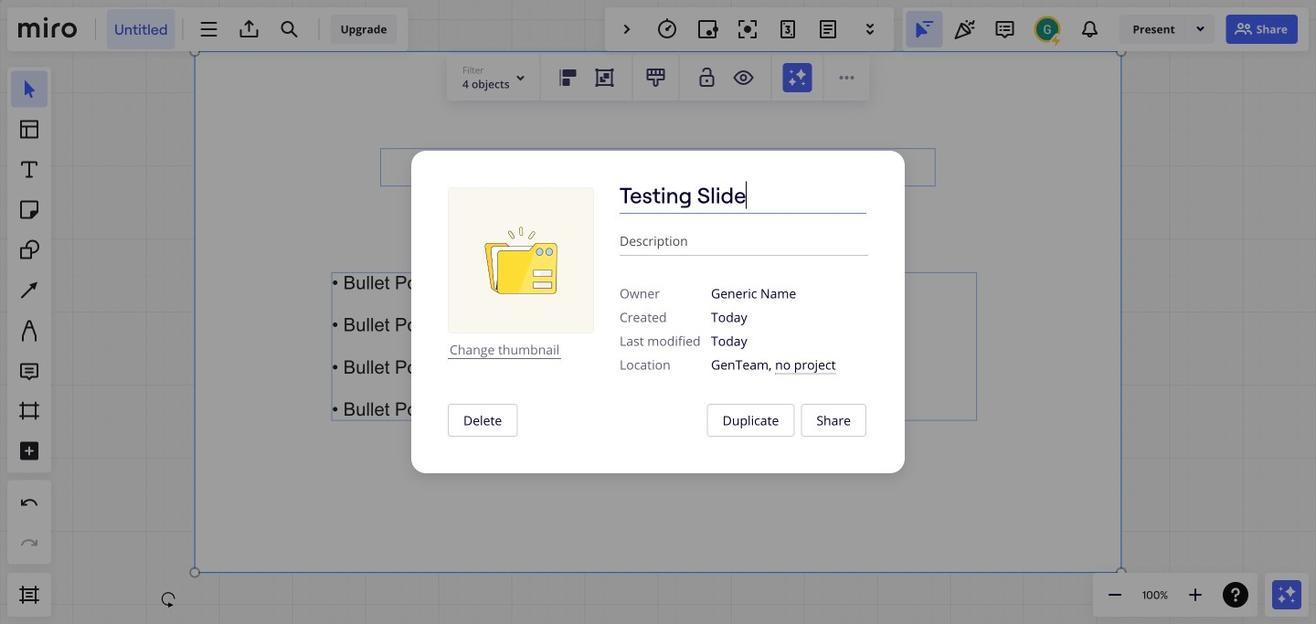 Task type: vqa. For each thing, say whether or not it's contained in the screenshot.
Feed Icon
no



Task type: locate. For each thing, give the bounding box(es) containing it.
context menu toolbar
[[447, 55, 870, 101]]

0 horizontal spatial spagx image
[[696, 67, 718, 89]]

img image
[[510, 67, 532, 89]]

Description text field
[[620, 230, 869, 256]]

None text field
[[620, 177, 867, 214]]

1 vertical spatial spagx image
[[696, 67, 718, 89]]

comment image
[[995, 18, 1016, 40]]

spagx image
[[1233, 18, 1255, 40], [696, 67, 718, 89]]

0 vertical spatial spagx image
[[1233, 18, 1255, 40]]

spagx image inside context menu toolbar
[[696, 67, 718, 89]]

spagx image
[[733, 67, 755, 89], [596, 69, 614, 87], [560, 70, 577, 86], [840, 70, 855, 85]]



Task type: describe. For each thing, give the bounding box(es) containing it.
1 horizontal spatial spagx image
[[1233, 18, 1255, 40]]

communication toolbar
[[903, 7, 1310, 51]]

hide collaborators' cursors image
[[914, 18, 936, 40]]

board toolbar
[[7, 7, 408, 51]]

hide apps image
[[616, 18, 638, 40]]

collaboration toolbar
[[605, 7, 894, 51]]

creation toolbar
[[7, 59, 51, 573]]



